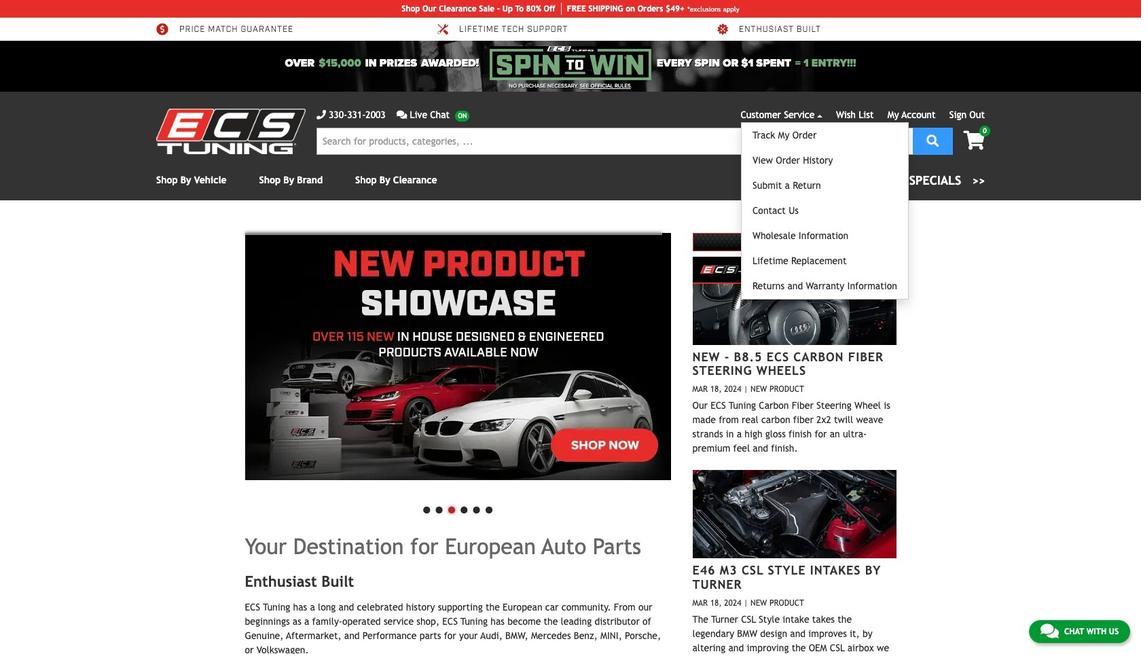 Task type: describe. For each thing, give the bounding box(es) containing it.
shopping cart image
[[964, 131, 985, 150]]

search image
[[927, 134, 939, 146]]

1 horizontal spatial comments image
[[1041, 623, 1059, 639]]

new - b8.5 ecs carbon fiber steering wheels image
[[693, 257, 897, 345]]

generic - monthly recap image
[[245, 233, 671, 480]]



Task type: locate. For each thing, give the bounding box(es) containing it.
Search text field
[[317, 128, 913, 155]]

0 horizontal spatial comments image
[[397, 110, 407, 120]]

ecs tuning 'spin to win' contest logo image
[[490, 46, 652, 80]]

phone image
[[317, 110, 326, 120]]

e46 m3 csl style intakes by turner image
[[693, 470, 897, 559]]

ecs tuning image
[[156, 109, 306, 154]]

1 vertical spatial comments image
[[1041, 623, 1059, 639]]

comments image
[[397, 110, 407, 120], [1041, 623, 1059, 639]]

0 vertical spatial comments image
[[397, 110, 407, 120]]



Task type: vqa. For each thing, say whether or not it's contained in the screenshot.
shopping cart image
yes



